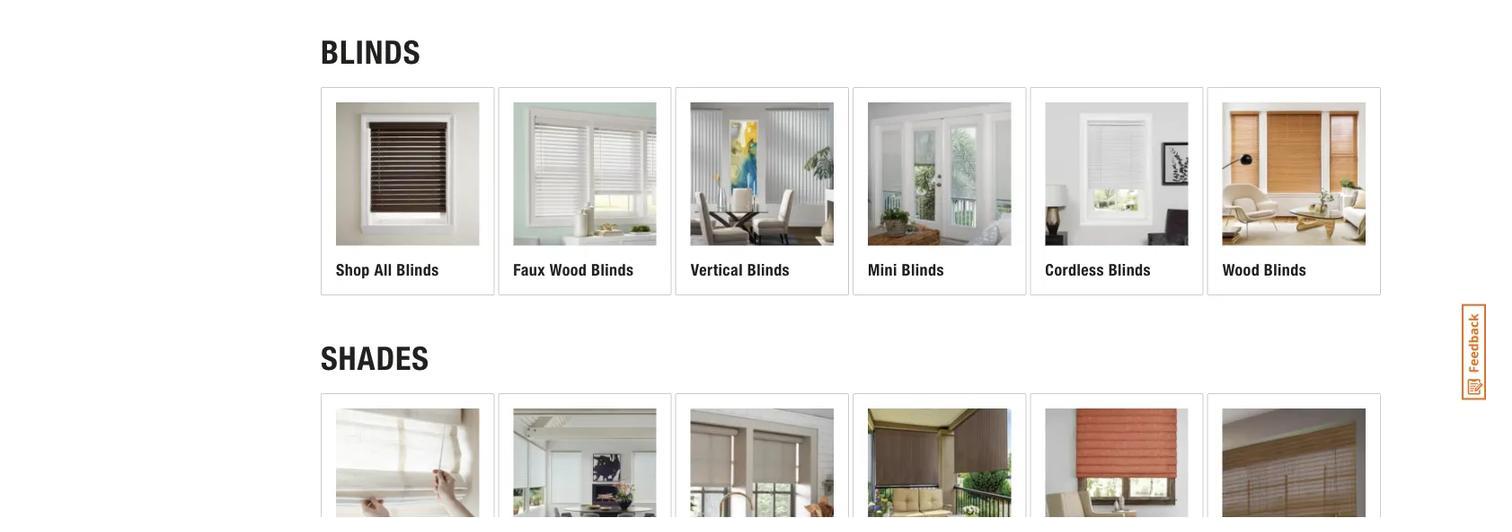 Task type: vqa. For each thing, say whether or not it's contained in the screenshot.
/case in $ 3 87 /sq. ft. ( $ 58 . 39 /case )
no



Task type: describe. For each thing, give the bounding box(es) containing it.
blinds
[[321, 33, 421, 72]]

vertical
[[691, 261, 743, 280]]

wood blinds link
[[1209, 89, 1381, 295]]

2 wood from the left
[[1223, 261, 1260, 280]]

image for wood blinds image
[[1223, 103, 1366, 246]]

image for shop all blinds image
[[336, 103, 479, 246]]

blinds for cordless blinds
[[1109, 261, 1152, 280]]

cordless blinds link
[[1031, 89, 1203, 295]]

image for faux wood blinds image
[[514, 103, 657, 246]]

image for cellular shades image
[[514, 409, 657, 519]]

cordless blinds
[[1046, 261, 1152, 280]]

blinds for mini blinds
[[902, 261, 945, 280]]

1 wood from the left
[[550, 261, 587, 280]]

feedback link image
[[1463, 304, 1487, 401]]

image for bamboo shades image
[[1223, 409, 1366, 519]]

shop all blinds
[[336, 261, 439, 280]]

faux
[[514, 261, 546, 280]]

mini
[[868, 261, 898, 280]]



Task type: locate. For each thing, give the bounding box(es) containing it.
image for cordless blinds image
[[1046, 103, 1189, 246]]

mini blinds link
[[854, 89, 1026, 295]]

image for vertical blinds image
[[691, 103, 834, 246]]

0 horizontal spatial wood
[[550, 261, 587, 280]]

wood
[[550, 261, 587, 280], [1223, 261, 1260, 280]]

wood blinds
[[1223, 261, 1307, 280]]

5 blinds from the left
[[902, 261, 945, 280]]

blinds for vertical blinds
[[748, 261, 790, 280]]

all
[[374, 261, 392, 280]]

image for roller shades image
[[691, 409, 834, 519]]

blinds
[[397, 261, 439, 280], [748, 261, 790, 280], [1109, 261, 1152, 280], [592, 261, 634, 280], [902, 261, 945, 280], [1265, 261, 1307, 280]]

vertical blinds link
[[677, 89, 849, 295]]

image for shop all shades image
[[336, 409, 479, 519]]

shop all blinds link
[[322, 89, 494, 295]]

image for roman shades image
[[1046, 409, 1189, 519]]

2 blinds from the left
[[748, 261, 790, 280]]

shades
[[321, 340, 430, 379]]

image for mini blinds image
[[868, 103, 1012, 246]]

6 blinds from the left
[[1265, 261, 1307, 280]]

faux wood blinds
[[514, 261, 634, 280]]

blinds for wood blinds
[[1265, 261, 1307, 280]]

faux wood blinds link
[[499, 89, 671, 295]]

shop
[[336, 261, 370, 280]]

image for outdoor shades image
[[868, 409, 1012, 519]]

4 blinds from the left
[[592, 261, 634, 280]]

mini blinds
[[868, 261, 945, 280]]

cordless
[[1046, 261, 1105, 280]]

1 blinds from the left
[[397, 261, 439, 280]]

3 blinds from the left
[[1109, 261, 1152, 280]]

1 horizontal spatial wood
[[1223, 261, 1260, 280]]

vertical blinds
[[691, 261, 790, 280]]



